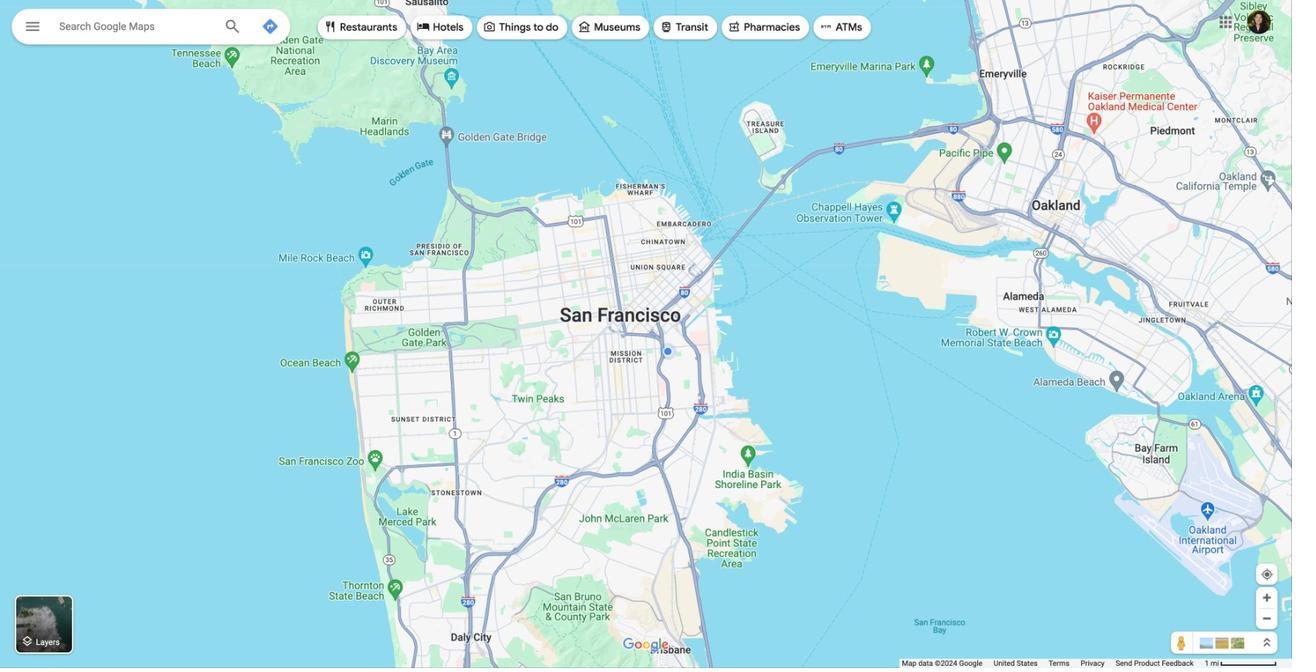 Task type: locate. For each thing, give the bounding box(es) containing it.
google maps element
[[0, 0, 1293, 668]]

show street view coverage image
[[1172, 632, 1194, 654]]

None search field
[[12, 9, 290, 49]]

Search Google Maps field
[[12, 9, 290, 49]]

None field
[[59, 17, 212, 35]]

from your device image
[[1261, 568, 1275, 581]]



Task type: vqa. For each thing, say whether or not it's contained in the screenshot.

no



Task type: describe. For each thing, give the bounding box(es) containing it.
zoom in image
[[1262, 593, 1273, 604]]

google account: lina lukyantseva  
(lina@adept.ai) image
[[1248, 10, 1272, 34]]

zoom out image
[[1262, 613, 1273, 624]]

none field inside search google maps field
[[59, 17, 212, 35]]

none search field inside google maps element
[[12, 9, 290, 49]]



